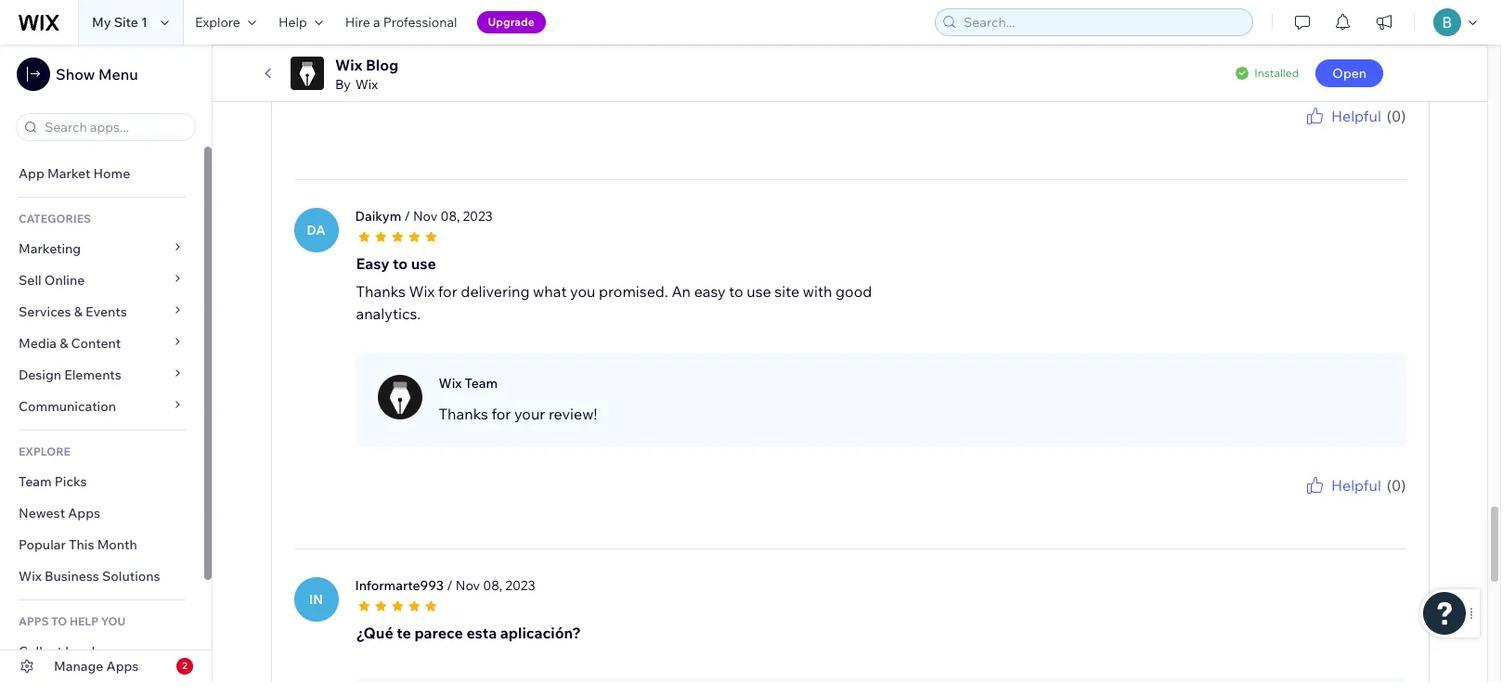 Task type: describe. For each thing, give the bounding box(es) containing it.
apps for newest apps
[[68, 505, 100, 522]]

promised.
[[599, 282, 668, 301]]

app market home link
[[0, 158, 204, 189]]

marketing link
[[0, 233, 204, 265]]

/ for thanks wix for delivering what you promised. an easy to use site with good analytics.
[[404, 208, 410, 224]]

aplicación?
[[500, 624, 581, 642]]

online
[[44, 272, 85, 289]]

easy
[[356, 254, 390, 273]]

08, for ¿qué te parece esta aplicación?
[[483, 577, 503, 594]]

w i image
[[377, 375, 422, 419]]

wix business solutions
[[19, 568, 160, 585]]

newest apps link
[[0, 498, 204, 529]]

marketing
[[19, 241, 81, 257]]

team picks
[[19, 474, 87, 490]]

solutions
[[102, 568, 160, 585]]

hire
[[345, 14, 370, 31]]

you
[[101, 615, 126, 629]]

a
[[373, 14, 380, 31]]

an
[[672, 282, 691, 301]]

2 thanks for your review! from the top
[[439, 405, 598, 423]]

you inside easy to use thanks wix for delivering what you promised. an easy to use site with good analytics.
[[570, 282, 596, 301]]

site
[[775, 282, 800, 301]]

2 vertical spatial thanks
[[439, 405, 488, 423]]

installed
[[1255, 66, 1299, 80]]

apps for manage apps
[[106, 658, 139, 675]]

& for events
[[74, 304, 83, 320]]

0 horizontal spatial to
[[393, 254, 408, 273]]

this
[[69, 537, 94, 553]]

sell online
[[19, 272, 85, 289]]

app
[[19, 165, 44, 182]]

wix business solutions link
[[0, 561, 204, 592]]

hire a professional link
[[334, 0, 469, 45]]

by
[[335, 76, 351, 93]]

for inside easy to use thanks wix for delivering what you promised. an easy to use site with good analytics.
[[438, 282, 458, 301]]

da
[[307, 222, 326, 238]]

communication
[[19, 398, 119, 415]]

manage apps
[[54, 658, 139, 675]]

popular this month link
[[0, 529, 204, 561]]

month
[[97, 537, 137, 553]]

08, for thanks wix for delivering what you promised. an easy to use site with good analytics.
[[441, 208, 460, 224]]

what
[[533, 282, 567, 301]]

media & content
[[19, 335, 121, 352]]

with
[[803, 282, 833, 301]]

elements
[[64, 367, 122, 384]]

popular
[[19, 537, 66, 553]]

2 review! from the top
[[549, 405, 598, 423]]

upgrade
[[488, 15, 535, 29]]

thank for 2nd helpful button from the bottom of the page
[[1259, 127, 1291, 141]]

help button
[[267, 0, 334, 45]]

sell
[[19, 272, 41, 289]]

open
[[1333, 65, 1367, 82]]

my site 1
[[92, 14, 148, 31]]

business
[[45, 568, 99, 585]]

thank for first helpful button from the bottom of the page
[[1259, 496, 1291, 510]]

site
[[114, 14, 138, 31]]

wix right by
[[355, 76, 378, 93]]

informarte993 / nov 08, 2023
[[355, 577, 535, 594]]

help
[[70, 615, 98, 629]]

/ for ¿qué te parece esta aplicación?
[[447, 577, 453, 594]]

¿qué te parece esta aplicación?
[[356, 624, 581, 642]]

hire a professional
[[345, 14, 457, 31]]

manage
[[54, 658, 103, 675]]

0 vertical spatial thanks
[[439, 35, 488, 54]]

good
[[836, 282, 872, 301]]

1 horizontal spatial to
[[729, 282, 744, 301]]

menu
[[98, 65, 138, 84]]

sell online link
[[0, 265, 204, 296]]

1 review! from the top
[[549, 35, 598, 54]]

2 (0) from the top
[[1387, 476, 1406, 495]]

2023 for ¿qué te parece esta aplicación?
[[505, 577, 535, 594]]

newest
[[19, 505, 65, 522]]

help
[[278, 14, 307, 31]]

media & content link
[[0, 328, 204, 359]]

picks
[[55, 474, 87, 490]]

collect leads
[[19, 644, 102, 660]]

media
[[19, 335, 57, 352]]

leads
[[65, 644, 102, 660]]

collect leads link
[[0, 636, 204, 668]]

professional
[[383, 14, 457, 31]]

2
[[182, 660, 187, 672]]

wix blog logo image
[[291, 57, 324, 90]]

te
[[397, 624, 411, 642]]

wix blog by wix
[[335, 56, 399, 93]]

daikym
[[355, 208, 401, 224]]

communication link
[[0, 391, 204, 423]]

thanks inside easy to use thanks wix for delivering what you promised. an easy to use site with good analytics.
[[356, 282, 406, 301]]

show
[[56, 65, 95, 84]]

parece
[[415, 624, 463, 642]]



Task type: vqa. For each thing, say whether or not it's contained in the screenshot.
Thank related to 2nd the Helpful "button" from the top of the page
yes



Task type: locate. For each thing, give the bounding box(es) containing it.
app market home
[[19, 165, 130, 182]]

2023 up aplicación?
[[505, 577, 535, 594]]

nov for thanks wix for delivering what you promised. an easy to use site with good analytics.
[[413, 208, 438, 224]]

0 vertical spatial feedback
[[1358, 127, 1406, 141]]

use
[[411, 254, 436, 273], [747, 282, 771, 301]]

0 horizontal spatial &
[[60, 335, 68, 352]]

08, up 'esta'
[[483, 577, 503, 594]]

my
[[92, 14, 111, 31]]

thanks down "professional"
[[439, 35, 488, 54]]

2 vertical spatial you
[[1293, 496, 1312, 510]]

1 vertical spatial thanks
[[356, 282, 406, 301]]

08, right daikym
[[441, 208, 460, 224]]

easy
[[694, 282, 726, 301]]

nov up "¿qué te parece esta aplicación?"
[[456, 577, 480, 594]]

1 horizontal spatial /
[[447, 577, 453, 594]]

wix right w i icon
[[439, 375, 462, 392]]

blog
[[366, 56, 399, 74]]

1 vertical spatial thank
[[1259, 496, 1291, 510]]

thanks up analytics.
[[356, 282, 406, 301]]

show menu button
[[17, 58, 138, 91]]

0 vertical spatial review!
[[549, 35, 598, 54]]

wix for blog
[[335, 56, 362, 74]]

1 vertical spatial 08,
[[483, 577, 503, 594]]

helpful for 2nd helpful button from the bottom of the page
[[1332, 106, 1382, 125]]

apps
[[68, 505, 100, 522], [106, 658, 139, 675]]

1 vertical spatial to
[[729, 282, 744, 301]]

1 vertical spatial feedback
[[1358, 496, 1406, 510]]

0 vertical spatial /
[[404, 208, 410, 224]]

apps
[[19, 615, 49, 629]]

Search... field
[[958, 9, 1247, 35]]

0 vertical spatial helpful
[[1332, 106, 1382, 125]]

1 feedback from the top
[[1358, 127, 1406, 141]]

1 vertical spatial apps
[[106, 658, 139, 675]]

upgrade button
[[477, 11, 546, 33]]

2023 up delivering
[[463, 208, 493, 224]]

0 vertical spatial use
[[411, 254, 436, 273]]

popular this month
[[19, 537, 137, 553]]

08,
[[441, 208, 460, 224], [483, 577, 503, 594]]

wix
[[335, 56, 362, 74], [355, 76, 378, 93], [409, 282, 435, 301], [439, 375, 462, 392], [19, 568, 42, 585]]

daikym / nov 08, 2023
[[355, 208, 493, 224]]

wix team
[[439, 375, 498, 392]]

collect
[[19, 644, 62, 660]]

esta
[[467, 624, 497, 642]]

thanks for your review! down upgrade button
[[439, 35, 598, 54]]

easy to use thanks wix for delivering what you promised. an easy to use site with good analytics.
[[356, 254, 872, 323]]

design elements
[[19, 367, 122, 384]]

& for content
[[60, 335, 68, 352]]

analytics.
[[356, 304, 421, 323]]

0 horizontal spatial apps
[[68, 505, 100, 522]]

to
[[393, 254, 408, 273], [729, 282, 744, 301]]

market
[[47, 165, 90, 182]]

1 thanks for your review! from the top
[[439, 35, 598, 54]]

to
[[51, 615, 67, 629]]

home
[[93, 165, 130, 182]]

thanks for your review!
[[439, 35, 598, 54], [439, 405, 598, 423]]

0 vertical spatial helpful button
[[1304, 105, 1382, 127]]

apps right leads
[[106, 658, 139, 675]]

content
[[71, 335, 121, 352]]

0 vertical spatial 08,
[[441, 208, 460, 224]]

feedback
[[1358, 127, 1406, 141], [1358, 496, 1406, 510]]

1 horizontal spatial team
[[465, 375, 498, 392]]

wix up by
[[335, 56, 362, 74]]

0 horizontal spatial 2023
[[463, 208, 493, 224]]

1 horizontal spatial 2023
[[505, 577, 535, 594]]

1 vertical spatial you
[[570, 282, 596, 301]]

design elements link
[[0, 359, 204, 391]]

1 helpful button from the top
[[1304, 105, 1382, 127]]

1 vertical spatial review!
[[549, 405, 598, 423]]

use down daikym / nov 08, 2023
[[411, 254, 436, 273]]

1 vertical spatial &
[[60, 335, 68, 352]]

0 vertical spatial thanks for your review!
[[439, 35, 598, 54]]

1 horizontal spatial apps
[[106, 658, 139, 675]]

0 vertical spatial to
[[393, 254, 408, 273]]

1 vertical spatial nov
[[456, 577, 480, 594]]

explore
[[195, 14, 240, 31]]

0 horizontal spatial /
[[404, 208, 410, 224]]

2 thank you for your feedback from the top
[[1259, 496, 1406, 510]]

wix up analytics.
[[409, 282, 435, 301]]

wix inside "sidebar" 'element'
[[19, 568, 42, 585]]

0 horizontal spatial team
[[19, 474, 52, 490]]

apps up this
[[68, 505, 100, 522]]

newest apps
[[19, 505, 100, 522]]

wix for business
[[19, 568, 42, 585]]

nov for ¿qué te parece esta aplicación?
[[456, 577, 480, 594]]

0 vertical spatial thank
[[1259, 127, 1291, 141]]

1 horizontal spatial use
[[747, 282, 771, 301]]

0 vertical spatial nov
[[413, 208, 438, 224]]

nov right daikym
[[413, 208, 438, 224]]

0 vertical spatial thank you for your feedback
[[1259, 127, 1406, 141]]

open button
[[1316, 59, 1384, 87]]

& right media
[[60, 335, 68, 352]]

nov
[[413, 208, 438, 224], [456, 577, 480, 594]]

Search apps... field
[[39, 114, 189, 140]]

/ right daikym
[[404, 208, 410, 224]]

2023 for thanks wix for delivering what you promised. an easy to use site with good analytics.
[[463, 208, 493, 224]]

1 thank from the top
[[1259, 127, 1291, 141]]

delivering
[[461, 282, 530, 301]]

2 feedback from the top
[[1358, 496, 1406, 510]]

1 vertical spatial /
[[447, 577, 453, 594]]

team down explore
[[19, 474, 52, 490]]

2 thank from the top
[[1259, 496, 1291, 510]]

thank
[[1259, 127, 1291, 141], [1259, 496, 1291, 510]]

helpful for first helpful button from the bottom of the page
[[1332, 476, 1382, 495]]

(0)
[[1387, 106, 1406, 125], [1387, 476, 1406, 495]]

thanks down wix team
[[439, 405, 488, 423]]

wix inside easy to use thanks wix for delivering what you promised. an easy to use site with good analytics.
[[409, 282, 435, 301]]

helpful button
[[1304, 105, 1382, 127], [1304, 474, 1382, 496]]

1 horizontal spatial &
[[74, 304, 83, 320]]

team right w i icon
[[465, 375, 498, 392]]

services & events
[[19, 304, 127, 320]]

1 vertical spatial (0)
[[1387, 476, 1406, 495]]

show menu
[[56, 65, 138, 84]]

0 horizontal spatial 08,
[[441, 208, 460, 224]]

you
[[1293, 127, 1312, 141], [570, 282, 596, 301], [1293, 496, 1312, 510]]

helpful
[[1332, 106, 1382, 125], [1332, 476, 1382, 495]]

events
[[85, 304, 127, 320]]

0 vertical spatial 2023
[[463, 208, 493, 224]]

1 (0) from the top
[[1387, 106, 1406, 125]]

thanks for your review! down wix team
[[439, 405, 598, 423]]

0 horizontal spatial use
[[411, 254, 436, 273]]

apps to help you
[[19, 615, 126, 629]]

0 vertical spatial &
[[74, 304, 83, 320]]

1 vertical spatial thank you for your feedback
[[1259, 496, 1406, 510]]

1 vertical spatial team
[[19, 474, 52, 490]]

0 horizontal spatial nov
[[413, 208, 438, 224]]

use left site
[[747, 282, 771, 301]]

services & events link
[[0, 296, 204, 328]]

2 helpful from the top
[[1332, 476, 1382, 495]]

2 helpful button from the top
[[1304, 474, 1382, 496]]

1 thank you for your feedback from the top
[[1259, 127, 1406, 141]]

review!
[[549, 35, 598, 54], [549, 405, 598, 423]]

informarte993
[[355, 577, 444, 594]]

0 vertical spatial team
[[465, 375, 498, 392]]

wix down popular
[[19, 568, 42, 585]]

2023
[[463, 208, 493, 224], [505, 577, 535, 594]]

1 helpful from the top
[[1332, 106, 1382, 125]]

& left events
[[74, 304, 83, 320]]

¿qué
[[356, 624, 393, 642]]

design
[[19, 367, 61, 384]]

services
[[19, 304, 71, 320]]

1
[[141, 14, 148, 31]]

in
[[309, 591, 323, 608]]

sidebar element
[[0, 45, 213, 683]]

1 vertical spatial 2023
[[505, 577, 535, 594]]

thanks
[[439, 35, 488, 54], [356, 282, 406, 301], [439, 405, 488, 423]]

0 vertical spatial you
[[1293, 127, 1312, 141]]

1 vertical spatial helpful button
[[1304, 474, 1382, 496]]

1 horizontal spatial nov
[[456, 577, 480, 594]]

1 horizontal spatial 08,
[[483, 577, 503, 594]]

team
[[465, 375, 498, 392], [19, 474, 52, 490]]

1 vertical spatial helpful
[[1332, 476, 1382, 495]]

1 vertical spatial use
[[747, 282, 771, 301]]

1 vertical spatial thanks for your review!
[[439, 405, 598, 423]]

0 vertical spatial apps
[[68, 505, 100, 522]]

0 vertical spatial (0)
[[1387, 106, 1406, 125]]

categories
[[19, 212, 91, 226]]

team picks link
[[0, 466, 204, 498]]

explore
[[19, 445, 71, 459]]

&
[[74, 304, 83, 320], [60, 335, 68, 352]]

team inside "sidebar" 'element'
[[19, 474, 52, 490]]

/ up 'parece'
[[447, 577, 453, 594]]

wix for team
[[439, 375, 462, 392]]



